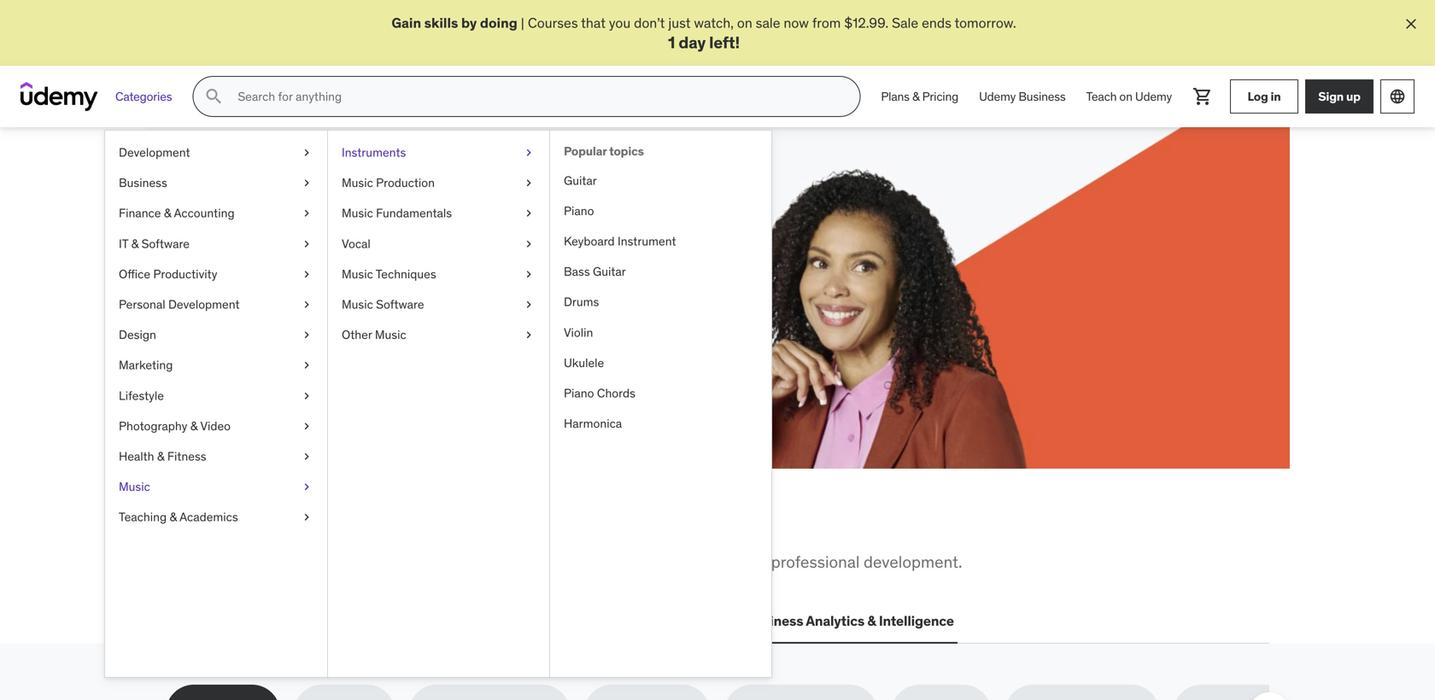 Task type: vqa. For each thing, say whether or not it's contained in the screenshot.
Music Production link
yes



Task type: locate. For each thing, give the bounding box(es) containing it.
1 horizontal spatial business
[[746, 613, 803, 630]]

2 vertical spatial skills
[[338, 552, 374, 573]]

xsmall image inside "music production" link
[[522, 175, 536, 192]]

courses for (and
[[227, 278, 277, 296]]

1 horizontal spatial on
[[1119, 89, 1133, 104]]

music
[[342, 175, 373, 191], [342, 206, 373, 221], [342, 267, 373, 282], [342, 297, 373, 312], [375, 327, 406, 343], [119, 479, 150, 495]]

xsmall image
[[522, 205, 536, 222], [522, 236, 536, 252], [300, 266, 314, 283], [300, 327, 314, 344], [300, 357, 314, 374], [300, 418, 314, 435], [300, 509, 314, 526]]

xsmall image for finance & accounting
[[300, 205, 314, 222]]

sign
[[1318, 89, 1344, 104]]

1 vertical spatial you
[[337, 509, 386, 545]]

teaching & academics link
[[105, 503, 327, 533]]

$12.99. for save)
[[243, 297, 287, 315]]

0 vertical spatial on
[[737, 14, 752, 32]]

office
[[119, 267, 150, 282]]

sale inside gain skills by doing | courses that you don't just watch, on sale now from $12.99. sale ends tomorrow. 1 day left!
[[892, 14, 918, 32]]

data
[[520, 613, 550, 630]]

skills inside gain skills by doing | courses that you don't just watch, on sale now from $12.99. sale ends tomorrow. 1 day left!
[[424, 14, 458, 32]]

one
[[493, 509, 542, 545]]

bass guitar
[[564, 264, 626, 280]]

violin link
[[550, 318, 771, 348]]

& for fitness
[[157, 449, 164, 464]]

xsmall image
[[300, 145, 314, 161], [522, 145, 536, 161], [300, 175, 314, 192], [522, 175, 536, 192], [300, 205, 314, 222], [300, 236, 314, 252], [522, 266, 536, 283], [300, 297, 314, 313], [522, 297, 536, 313], [522, 327, 536, 344], [300, 388, 314, 405], [300, 449, 314, 465], [300, 479, 314, 496]]

xsmall image for lifestyle
[[300, 388, 314, 405]]

music for music techniques
[[342, 267, 373, 282]]

gain
[[392, 14, 421, 32]]

tomorrow. for |
[[955, 14, 1016, 32]]

software up office productivity
[[141, 236, 190, 252]]

business
[[1019, 89, 1066, 104], [119, 175, 167, 191], [746, 613, 803, 630]]

1 vertical spatial courses
[[227, 278, 277, 296]]

it & software link
[[105, 229, 327, 259]]

2 vertical spatial business
[[746, 613, 803, 630]]

1 vertical spatial business
[[119, 175, 167, 191]]

piano up keyboard
[[564, 203, 594, 219]]

marketing
[[119, 358, 173, 373]]

music inside "link"
[[342, 267, 373, 282]]

2 udemy from the left
[[1135, 89, 1172, 104]]

1 piano from the top
[[564, 203, 594, 219]]

1 vertical spatial $12.99.
[[243, 297, 287, 315]]

music techniques link
[[328, 259, 549, 290]]

xsmall image inside vocal link
[[522, 236, 536, 252]]

0 vertical spatial courses
[[528, 14, 578, 32]]

& right finance
[[164, 206, 171, 221]]

0 horizontal spatial ends
[[320, 297, 350, 315]]

ends inside learn, practice, succeed (and save) courses for every skill in your learning journey, starting at $12.99. sale ends tomorrow.
[[320, 297, 350, 315]]

our
[[518, 552, 542, 573]]

(and
[[227, 236, 287, 271]]

2 horizontal spatial in
[[1271, 89, 1281, 104]]

xsmall image for other music
[[522, 327, 536, 344]]

& for academics
[[170, 510, 177, 525]]

skills left by
[[424, 14, 458, 32]]

1 vertical spatial sale
[[290, 297, 317, 315]]

it up office
[[119, 236, 128, 252]]

$12.99. right from
[[844, 14, 889, 32]]

skill
[[337, 278, 361, 296]]

business left the analytics
[[746, 613, 803, 630]]

1 vertical spatial piano
[[564, 386, 594, 401]]

it for it & software
[[119, 236, 128, 252]]

0 vertical spatial $12.99.
[[844, 14, 889, 32]]

2 horizontal spatial skills
[[424, 14, 458, 32]]

from
[[812, 14, 841, 32]]

skills left to
[[338, 552, 374, 573]]

music link
[[105, 472, 327, 503]]

you
[[609, 14, 631, 32], [337, 509, 386, 545]]

piano chords link
[[550, 379, 771, 409]]

0 vertical spatial in
[[1271, 89, 1281, 104]]

xsmall image for marketing
[[300, 357, 314, 374]]

0 horizontal spatial in
[[364, 278, 375, 296]]

0 horizontal spatial udemy
[[979, 89, 1016, 104]]

business inside button
[[746, 613, 803, 630]]

xsmall image inside marketing link
[[300, 357, 314, 374]]

submit search image
[[204, 86, 224, 107]]

personal
[[119, 297, 165, 312]]

in inside all the skills you need in one place from critical workplace skills to technical topics, our catalog supports well-rounded professional development.
[[461, 509, 488, 545]]

0 horizontal spatial you
[[337, 509, 386, 545]]

1 horizontal spatial tomorrow.
[[955, 14, 1016, 32]]

courses inside learn, practice, succeed (and save) courses for every skill in your learning journey, starting at $12.99. sale ends tomorrow.
[[227, 278, 277, 296]]

0 horizontal spatial it
[[119, 236, 128, 252]]

1 vertical spatial on
[[1119, 89, 1133, 104]]

it left certifications
[[307, 613, 318, 630]]

guitar
[[564, 173, 597, 188], [593, 264, 626, 280]]

courses inside gain skills by doing | courses that you don't just watch, on sale now from $12.99. sale ends tomorrow. 1 day left!
[[528, 14, 578, 32]]

sale
[[892, 14, 918, 32], [290, 297, 317, 315]]

in inside 'link'
[[1271, 89, 1281, 104]]

in right log
[[1271, 89, 1281, 104]]

0 vertical spatial skills
[[424, 14, 458, 32]]

xsmall image inside personal development link
[[300, 297, 314, 313]]

0 vertical spatial it
[[119, 236, 128, 252]]

tomorrow. up udemy business
[[955, 14, 1016, 32]]

video
[[200, 419, 231, 434]]

critical
[[207, 552, 256, 573]]

office productivity link
[[105, 259, 327, 290]]

tomorrow. inside gain skills by doing | courses that you don't just watch, on sale now from $12.99. sale ends tomorrow. 1 day left!
[[955, 14, 1016, 32]]

need
[[391, 509, 456, 545]]

0 vertical spatial sale
[[892, 14, 918, 32]]

development down the categories dropdown button
[[119, 145, 190, 160]]

0 horizontal spatial business
[[119, 175, 167, 191]]

1
[[668, 32, 675, 52]]

you right that
[[609, 14, 631, 32]]

& left the video
[[190, 419, 198, 434]]

xsmall image inside design link
[[300, 327, 314, 344]]

xsmall image for music
[[300, 479, 314, 496]]

chords
[[597, 386, 636, 401]]

sale down every
[[290, 297, 317, 315]]

music fundamentals
[[342, 206, 452, 221]]

business link
[[105, 168, 327, 199]]

guitar link
[[550, 166, 771, 196]]

music software
[[342, 297, 424, 312]]

business up finance
[[119, 175, 167, 191]]

music down "vocal"
[[342, 267, 373, 282]]

business left teach at the top of page
[[1019, 89, 1066, 104]]

tomorrow. inside learn, practice, succeed (and save) courses for every skill in your learning journey, starting at $12.99. sale ends tomorrow.
[[353, 297, 415, 315]]

2 vertical spatial in
[[461, 509, 488, 545]]

xsmall image inside lifestyle link
[[300, 388, 314, 405]]

sale up 'plans'
[[892, 14, 918, 32]]

xsmall image inside the instruments link
[[522, 145, 536, 161]]

1 vertical spatial skills
[[259, 509, 332, 545]]

music down music software
[[375, 327, 406, 343]]

other music
[[342, 327, 406, 343]]

design link
[[105, 320, 327, 351]]

0 horizontal spatial software
[[141, 236, 190, 252]]

0 horizontal spatial tomorrow.
[[353, 297, 415, 315]]

xsmall image inside development link
[[300, 145, 314, 161]]

log
[[1248, 89, 1268, 104]]

piano down ukulele
[[564, 386, 594, 401]]

software
[[141, 236, 190, 252], [376, 297, 424, 312]]

0 vertical spatial guitar
[[564, 173, 597, 188]]

xsmall image inside photography & video link
[[300, 418, 314, 435]]

1 horizontal spatial ends
[[922, 14, 952, 32]]

xsmall image inside the business link
[[300, 175, 314, 192]]

on right teach at the top of page
[[1119, 89, 1133, 104]]

ends down skill
[[320, 297, 350, 315]]

1 horizontal spatial udemy
[[1135, 89, 1172, 104]]

save)
[[292, 236, 360, 271]]

guitar down the popular
[[564, 173, 597, 188]]

it & software
[[119, 236, 190, 252]]

bass guitar link
[[550, 257, 771, 287]]

& for pricing
[[912, 89, 920, 104]]

vocal link
[[328, 229, 549, 259]]

0 vertical spatial business
[[1019, 89, 1066, 104]]

you inside all the skills you need in one place from critical workplace skills to technical topics, our catalog supports well-rounded professional development.
[[337, 509, 386, 545]]

xsmall image inside health & fitness link
[[300, 449, 314, 465]]

1 horizontal spatial $12.99.
[[844, 14, 889, 32]]

music up "vocal"
[[342, 206, 373, 221]]

udemy business link
[[969, 76, 1076, 117]]

xsmall image inside it & software link
[[300, 236, 314, 252]]

courses up at
[[227, 278, 277, 296]]

photography & video
[[119, 419, 231, 434]]

in right skill
[[364, 278, 375, 296]]

1 horizontal spatial in
[[461, 509, 488, 545]]

xsmall image for photography & video
[[300, 418, 314, 435]]

ends inside gain skills by doing | courses that you don't just watch, on sale now from $12.99. sale ends tomorrow. 1 day left!
[[922, 14, 952, 32]]

courses right |
[[528, 14, 578, 32]]

development.
[[864, 552, 962, 573]]

ends up pricing
[[922, 14, 952, 32]]

development down office productivity link
[[168, 297, 240, 312]]

sale inside learn, practice, succeed (and save) courses for every skill in your learning journey, starting at $12.99. sale ends tomorrow.
[[290, 297, 317, 315]]

1 horizontal spatial sale
[[892, 14, 918, 32]]

all the skills you need in one place from critical workplace skills to technical topics, our catalog supports well-rounded professional development.
[[166, 509, 962, 573]]

xsmall image inside finance & accounting link
[[300, 205, 314, 222]]

xsmall image for music production
[[522, 175, 536, 192]]

xsmall image inside other music link
[[522, 327, 536, 344]]

udemy
[[979, 89, 1016, 104], [1135, 89, 1172, 104]]

udemy left shopping cart with 0 items image
[[1135, 89, 1172, 104]]

ukulele
[[564, 355, 604, 371]]

music software link
[[328, 290, 549, 320]]

it inside button
[[307, 613, 318, 630]]

on left sale
[[737, 14, 752, 32]]

& inside button
[[867, 613, 876, 630]]

xsmall image for design
[[300, 327, 314, 344]]

2 piano from the top
[[564, 386, 594, 401]]

health
[[119, 449, 154, 464]]

0 horizontal spatial sale
[[290, 297, 317, 315]]

photography
[[119, 419, 187, 434]]

$12.99.
[[844, 14, 889, 32], [243, 297, 287, 315]]

& right the analytics
[[867, 613, 876, 630]]

on inside gain skills by doing | courses that you don't just watch, on sale now from $12.99. sale ends tomorrow. 1 day left!
[[737, 14, 752, 32]]

1 vertical spatial guitar
[[593, 264, 626, 280]]

other
[[342, 327, 372, 343]]

1 vertical spatial ends
[[320, 297, 350, 315]]

& right the teaching
[[170, 510, 177, 525]]

1 horizontal spatial it
[[307, 613, 318, 630]]

0 horizontal spatial courses
[[227, 278, 277, 296]]

you up to
[[337, 509, 386, 545]]

software down 'your'
[[376, 297, 424, 312]]

xsmall image inside office productivity link
[[300, 266, 314, 283]]

xsmall image for music software
[[522, 297, 536, 313]]

music for music software
[[342, 297, 373, 312]]

1 vertical spatial it
[[307, 613, 318, 630]]

0 vertical spatial tomorrow.
[[955, 14, 1016, 32]]

xsmall image for personal development
[[300, 297, 314, 313]]

finance & accounting link
[[105, 199, 327, 229]]

0 horizontal spatial skills
[[259, 509, 332, 545]]

2 horizontal spatial business
[[1019, 89, 1066, 104]]

xsmall image inside teaching & academics link
[[300, 509, 314, 526]]

skills up workplace
[[259, 509, 332, 545]]

1 horizontal spatial skills
[[338, 552, 374, 573]]

techniques
[[376, 267, 436, 282]]

$12.99. inside learn, practice, succeed (and save) courses for every skill in your learning journey, starting at $12.99. sale ends tomorrow.
[[243, 297, 287, 315]]

business analytics & intelligence button
[[742, 601, 957, 642]]

tomorrow. down 'your'
[[353, 297, 415, 315]]

harmonica
[[564, 416, 622, 432]]

plans & pricing link
[[871, 76, 969, 117]]

tomorrow. for save)
[[353, 297, 415, 315]]

1 vertical spatial software
[[376, 297, 424, 312]]

shopping cart with 0 items image
[[1193, 86, 1213, 107]]

1 vertical spatial in
[[364, 278, 375, 296]]

all
[[166, 509, 206, 545]]

xsmall image inside music fundamentals link
[[522, 205, 536, 222]]

it
[[119, 236, 128, 252], [307, 613, 318, 630]]

plans
[[881, 89, 910, 104]]

& for video
[[190, 419, 198, 434]]

xsmall image for music fundamentals
[[522, 205, 536, 222]]

& up office
[[131, 236, 139, 252]]

xsmall image for it & software
[[300, 236, 314, 252]]

$12.99. inside gain skills by doing | courses that you don't just watch, on sale now from $12.99. sale ends tomorrow. 1 day left!
[[844, 14, 889, 32]]

music down skill
[[342, 297, 373, 312]]

xsmall image for instruments
[[522, 145, 536, 161]]

1 horizontal spatial courses
[[528, 14, 578, 32]]

music down instruments
[[342, 175, 373, 191]]

music production
[[342, 175, 435, 191]]

don't
[[634, 14, 665, 32]]

0 vertical spatial ends
[[922, 14, 952, 32]]

sign up link
[[1305, 80, 1374, 114]]

1 udemy from the left
[[979, 89, 1016, 104]]

0 vertical spatial piano
[[564, 203, 594, 219]]

0 vertical spatial development
[[119, 145, 190, 160]]

udemy right pricing
[[979, 89, 1016, 104]]

lifestyle link
[[105, 381, 327, 411]]

place
[[547, 509, 618, 545]]

xsmall image inside music techniques "link"
[[522, 266, 536, 283]]

guitar down keyboard instrument
[[593, 264, 626, 280]]

$12.99. down for
[[243, 297, 287, 315]]

1 horizontal spatial you
[[609, 14, 631, 32]]

0 vertical spatial you
[[609, 14, 631, 32]]

& right 'plans'
[[912, 89, 920, 104]]

0 horizontal spatial on
[[737, 14, 752, 32]]

business for business analytics & intelligence
[[746, 613, 803, 630]]

personal development link
[[105, 290, 327, 320]]

popular
[[564, 144, 607, 159]]

in up topics,
[[461, 509, 488, 545]]

courses
[[528, 14, 578, 32], [227, 278, 277, 296]]

ends for |
[[922, 14, 952, 32]]

& right health
[[157, 449, 164, 464]]

xsmall image inside music software link
[[522, 297, 536, 313]]

doing
[[480, 14, 518, 32]]

0 horizontal spatial $12.99.
[[243, 297, 287, 315]]

topics
[[609, 144, 644, 159]]

ends for save)
[[320, 297, 350, 315]]

1 vertical spatial tomorrow.
[[353, 297, 415, 315]]

xsmall image inside music link
[[300, 479, 314, 496]]

music for music fundamentals
[[342, 206, 373, 221]]

skills
[[424, 14, 458, 32], [259, 509, 332, 545], [338, 552, 374, 573]]



Task type: describe. For each thing, give the bounding box(es) containing it.
professional
[[771, 552, 860, 573]]

choose a language image
[[1389, 88, 1406, 105]]

business analytics & intelligence
[[746, 613, 954, 630]]

xsmall image for development
[[300, 145, 314, 161]]

technical
[[396, 552, 462, 573]]

analytics
[[806, 613, 865, 630]]

piano for piano chords
[[564, 386, 594, 401]]

business for business
[[119, 175, 167, 191]]

from
[[166, 552, 203, 573]]

your
[[378, 278, 405, 296]]

gain skills by doing | courses that you don't just watch, on sale now from $12.99. sale ends tomorrow. 1 day left!
[[392, 14, 1016, 52]]

you inside gain skills by doing | courses that you don't just watch, on sale now from $12.99. sale ends tomorrow. 1 day left!
[[609, 14, 631, 32]]

that
[[581, 14, 606, 32]]

left!
[[709, 32, 740, 52]]

supports
[[603, 552, 667, 573]]

journey,
[[461, 278, 509, 296]]

learn,
[[227, 202, 316, 237]]

teach on udemy link
[[1076, 76, 1182, 117]]

science
[[552, 613, 603, 630]]

starting
[[512, 278, 559, 296]]

xsmall image for health & fitness
[[300, 449, 314, 465]]

log in
[[1248, 89, 1281, 104]]

fundamentals
[[376, 206, 452, 221]]

1 horizontal spatial software
[[376, 297, 424, 312]]

instrument
[[618, 234, 676, 249]]

bass
[[564, 264, 590, 280]]

$12.99. for |
[[844, 14, 889, 32]]

courses for doing
[[528, 14, 578, 32]]

data science
[[520, 613, 603, 630]]

business inside 'link'
[[1019, 89, 1066, 104]]

xsmall image for office productivity
[[300, 266, 314, 283]]

design
[[119, 327, 156, 343]]

development link
[[105, 138, 327, 168]]

now
[[784, 14, 809, 32]]

learn, practice, succeed (and save) courses for every skill in your learning journey, starting at $12.99. sale ends tomorrow.
[[227, 202, 559, 315]]

guitar inside guitar link
[[564, 173, 597, 188]]

learning
[[408, 278, 457, 296]]

xsmall image for vocal
[[522, 236, 536, 252]]

office productivity
[[119, 267, 217, 282]]

Search for anything text field
[[234, 82, 839, 111]]

production
[[376, 175, 435, 191]]

sale
[[756, 14, 780, 32]]

watch,
[[694, 14, 734, 32]]

teach on udemy
[[1086, 89, 1172, 104]]

1 vertical spatial development
[[168, 297, 240, 312]]

music production link
[[328, 168, 549, 199]]

instruments
[[342, 145, 406, 160]]

catalog
[[546, 552, 599, 573]]

finance & accounting
[[119, 206, 235, 221]]

rounded
[[707, 552, 767, 573]]

categories button
[[105, 76, 182, 117]]

well-
[[671, 552, 707, 573]]

music fundamentals link
[[328, 199, 549, 229]]

guitar inside the bass guitar link
[[593, 264, 626, 280]]

xsmall image for business
[[300, 175, 314, 192]]

popular topics
[[564, 144, 644, 159]]

violin
[[564, 325, 593, 340]]

the
[[211, 509, 254, 545]]

|
[[521, 14, 524, 32]]

keyboard instrument
[[564, 234, 676, 249]]

teaching
[[119, 510, 167, 525]]

data science button
[[516, 601, 607, 642]]

xsmall image for teaching & academics
[[300, 509, 314, 526]]

sale for save)
[[290, 297, 317, 315]]

workplace
[[260, 552, 334, 573]]

log in link
[[1230, 80, 1298, 114]]

close image
[[1403, 15, 1420, 32]]

instruments link
[[328, 138, 549, 168]]

& for accounting
[[164, 206, 171, 221]]

piano for piano
[[564, 203, 594, 219]]

it for it certifications
[[307, 613, 318, 630]]

teaching & academics
[[119, 510, 238, 525]]

plans & pricing
[[881, 89, 959, 104]]

piano chords
[[564, 386, 636, 401]]

intelligence
[[879, 613, 954, 630]]

udemy image
[[21, 82, 98, 111]]

finance
[[119, 206, 161, 221]]

music down health
[[119, 479, 150, 495]]

sale for |
[[892, 14, 918, 32]]

personal development
[[119, 297, 240, 312]]

xsmall image for music techniques
[[522, 266, 536, 283]]

marketing link
[[105, 351, 327, 381]]

it certifications button
[[303, 601, 411, 642]]

on inside teach on udemy link
[[1119, 89, 1133, 104]]

0 vertical spatial software
[[141, 236, 190, 252]]

health & fitness
[[119, 449, 206, 464]]

udemy inside 'link'
[[979, 89, 1016, 104]]

up
[[1346, 89, 1361, 104]]

photography & video link
[[105, 411, 327, 442]]

drums
[[564, 295, 599, 310]]

lifestyle
[[119, 388, 164, 404]]

succeed
[[442, 202, 549, 237]]

instruments element
[[549, 131, 771, 678]]

harmonica link
[[550, 409, 771, 439]]

drums link
[[550, 287, 771, 318]]

in inside learn, practice, succeed (and save) courses for every skill in your learning journey, starting at $12.99. sale ends tomorrow.
[[364, 278, 375, 296]]

academics
[[180, 510, 238, 525]]

categories
[[115, 89, 172, 104]]

& for software
[[131, 236, 139, 252]]

music for music production
[[342, 175, 373, 191]]



